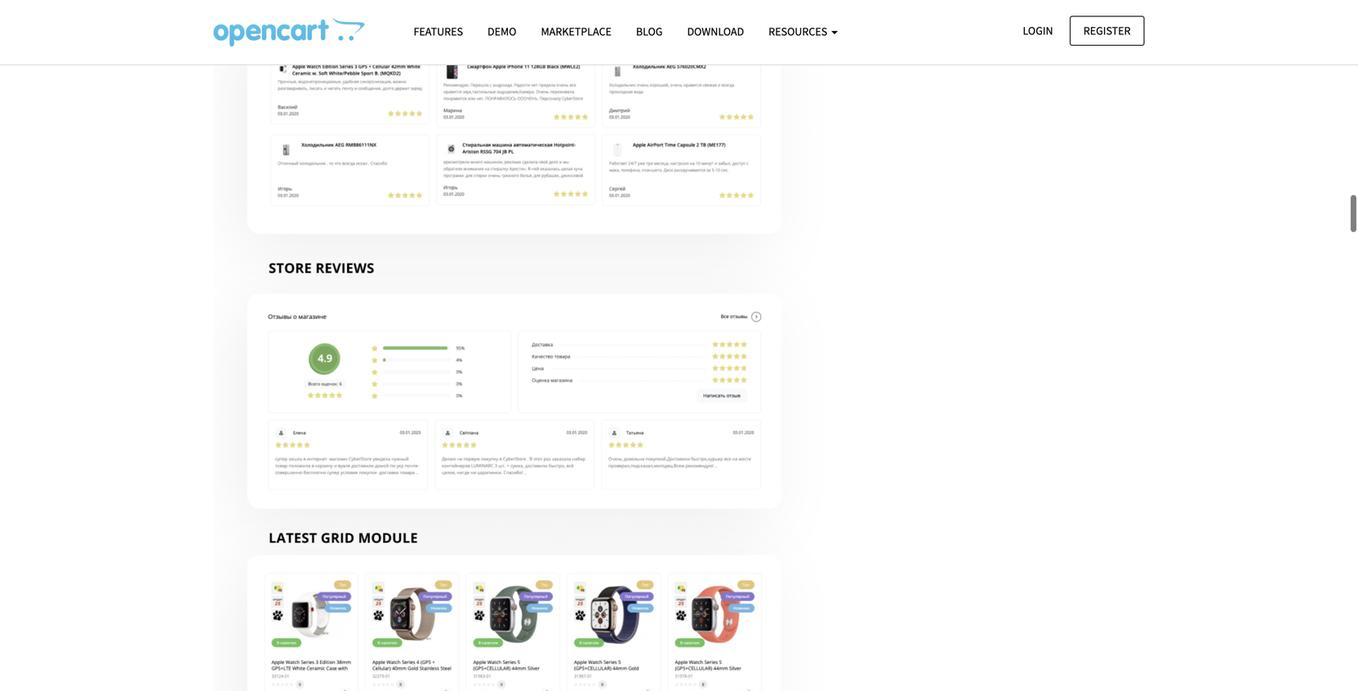 Task type: vqa. For each thing, say whether or not it's contained in the screenshot.
Blog LINK
yes



Task type: locate. For each thing, give the bounding box(es) containing it.
opencart - cyberstore - advanced multipurpose opencart theme image
[[214, 17, 365, 47]]

marketplace link
[[529, 17, 624, 46]]

demo
[[488, 24, 517, 39]]

register link
[[1070, 16, 1145, 46]]

marketplace
[[541, 24, 612, 39]]

login link
[[1009, 16, 1067, 46]]

blog
[[636, 24, 663, 39]]

features link
[[401, 17, 475, 46]]



Task type: describe. For each thing, give the bounding box(es) containing it.
register
[[1084, 23, 1131, 38]]

login
[[1023, 23, 1053, 38]]

features
[[414, 24, 463, 39]]

download
[[687, 24, 744, 39]]

download link
[[675, 17, 756, 46]]

blog link
[[624, 17, 675, 46]]

resources link
[[756, 17, 850, 46]]

resources
[[769, 24, 830, 39]]

demo link
[[475, 17, 529, 46]]



